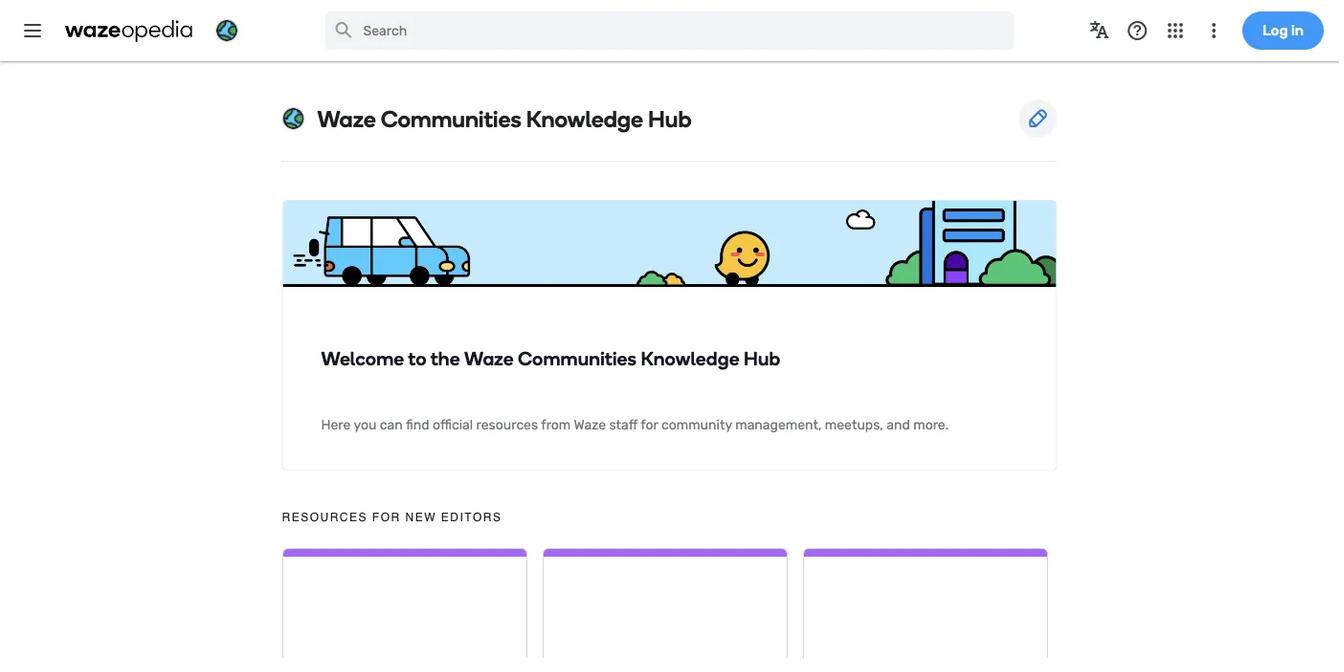 Task type: vqa. For each thing, say whether or not it's contained in the screenshot.
Driving directions
no



Task type: describe. For each thing, give the bounding box(es) containing it.
waze icon image
[[282, 107, 305, 130]]

more.
[[913, 417, 949, 433]]

1 vertical spatial for
[[372, 511, 401, 524]]

the
[[431, 347, 460, 370]]

banner image image
[[283, 201, 1056, 299]]

resources for new editors link
[[282, 511, 502, 524]]

meetups,
[[825, 417, 883, 433]]

0 horizontal spatial waze
[[317, 105, 376, 133]]

management,
[[735, 417, 822, 433]]

2 vertical spatial waze
[[574, 417, 606, 433]]

0 vertical spatial knowledge
[[526, 105, 643, 133]]

new
[[405, 511, 437, 524]]

1 vertical spatial knowledge
[[641, 347, 740, 370]]



Task type: locate. For each thing, give the bounding box(es) containing it.
here
[[321, 417, 351, 433]]

0 vertical spatial for
[[641, 417, 658, 433]]

2 horizontal spatial waze
[[574, 417, 606, 433]]

resources
[[476, 417, 538, 433]]

1 horizontal spatial for
[[641, 417, 658, 433]]

1 vertical spatial waze
[[464, 347, 514, 370]]

welcome
[[321, 347, 404, 370]]

resources
[[282, 511, 368, 524]]

0 vertical spatial communities
[[381, 105, 521, 133]]

staff
[[609, 417, 638, 433]]

waze
[[317, 105, 376, 133], [464, 347, 514, 370], [574, 417, 606, 433]]

0 horizontal spatial for
[[372, 511, 401, 524]]

waze right the
[[464, 347, 514, 370]]

find
[[406, 417, 429, 433]]

and
[[887, 417, 910, 433]]

can
[[380, 417, 403, 433]]

community
[[661, 417, 732, 433]]

hub
[[648, 105, 692, 133], [744, 347, 781, 370]]

waze right waze icon
[[317, 105, 376, 133]]

knowledge
[[526, 105, 643, 133], [641, 347, 740, 370]]

here you can find official resources from waze staff for community management, meetups, and more.
[[321, 417, 949, 433]]

welcome to the waze communities knowledge hub
[[321, 347, 781, 370]]

1 vertical spatial hub
[[744, 347, 781, 370]]

1 horizontal spatial waze
[[464, 347, 514, 370]]

waze left staff at the left bottom
[[574, 417, 606, 433]]

editors
[[441, 511, 502, 524]]

1 vertical spatial communities
[[518, 347, 637, 370]]

resources for new editors
[[282, 511, 502, 524]]

0 vertical spatial hub
[[648, 105, 692, 133]]

1 horizontal spatial hub
[[744, 347, 781, 370]]

for right staff at the left bottom
[[641, 417, 658, 433]]

from
[[541, 417, 571, 433]]

for
[[641, 417, 658, 433], [372, 511, 401, 524]]

communities
[[381, 105, 521, 133], [518, 347, 637, 370]]

for left new on the left
[[372, 511, 401, 524]]

0 horizontal spatial hub
[[648, 105, 692, 133]]

you
[[354, 417, 377, 433]]

to
[[408, 347, 427, 370]]

official
[[433, 417, 473, 433]]

0 vertical spatial waze
[[317, 105, 376, 133]]

waze communities knowledge hub
[[317, 105, 692, 133]]



